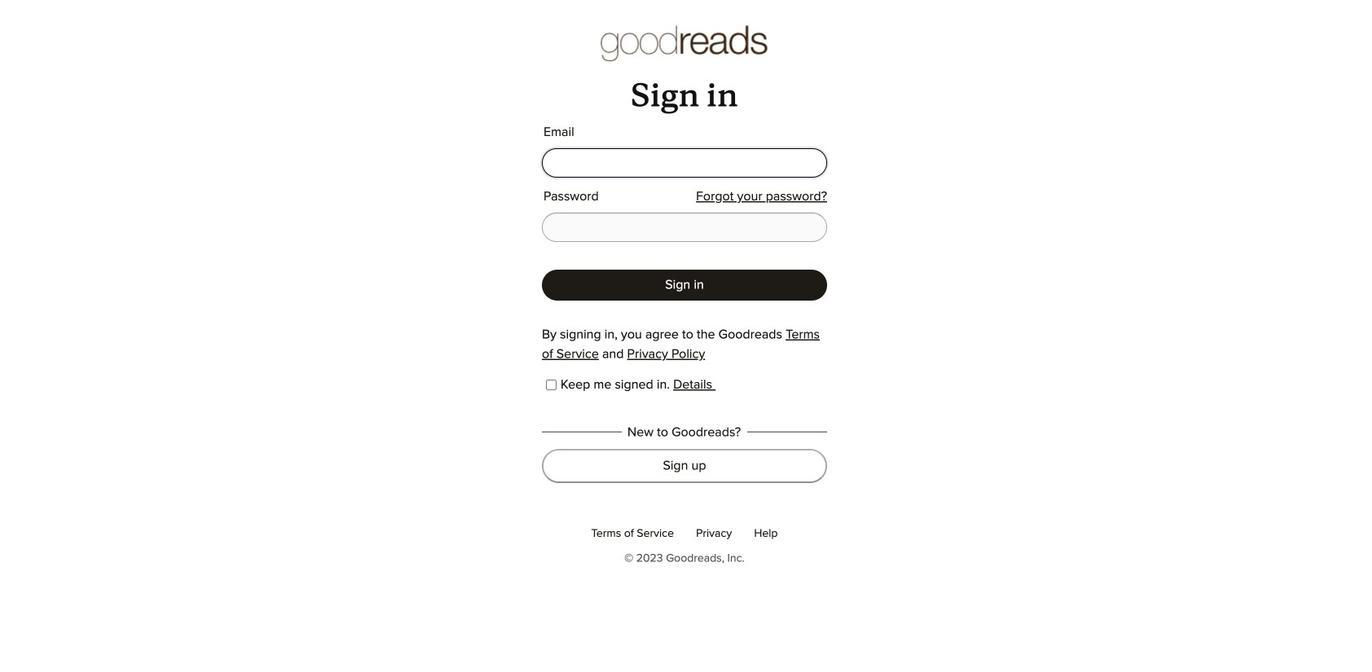 Task type: locate. For each thing, give the bounding box(es) containing it.
None checkbox
[[546, 380, 557, 391]]

None email field
[[542, 149, 827, 178]]

goodreads image
[[601, 24, 768, 64]]

None submit
[[542, 270, 827, 301]]

None password field
[[542, 213, 827, 242]]



Task type: vqa. For each thing, say whether or not it's contained in the screenshot.
author within 'A grim and gothic new tale from author Alix E. Harrow about a small town haunted by secrets that can't stay buried and the sinister house that sits at the crossroads of it all.'
no



